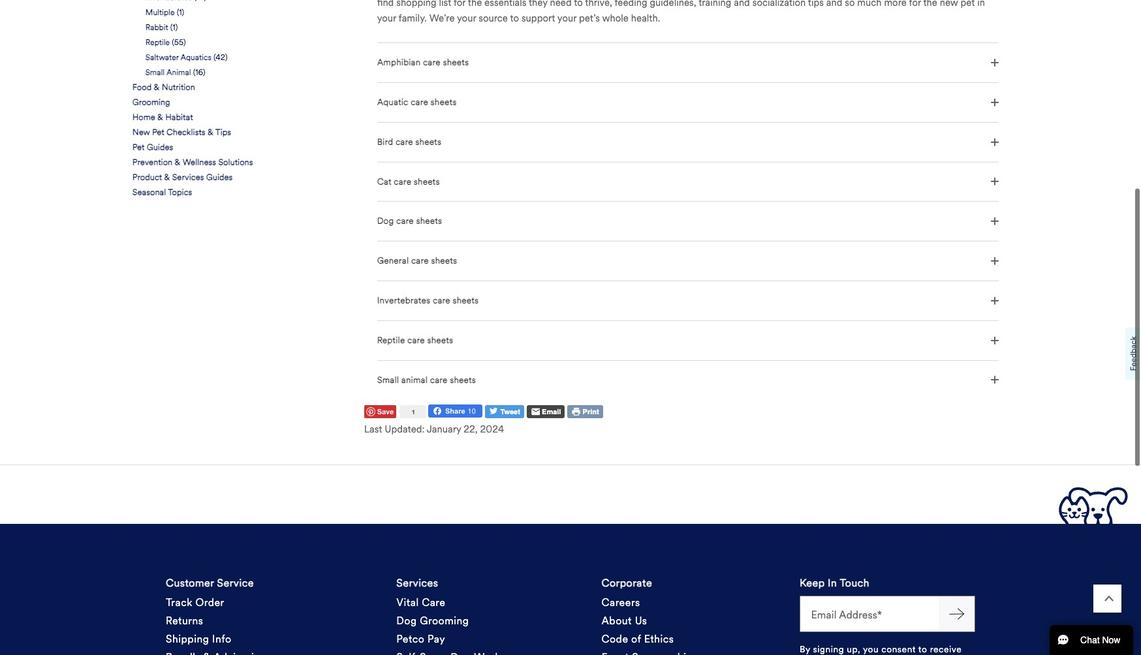 Task type: describe. For each thing, give the bounding box(es) containing it.
multiple
[[146, 7, 175, 17]]

reptile inside multiple (1) rabbit (1) reptile (55) saltwater aquatics (42) small animal (16)
[[146, 37, 170, 47]]

sheets for cat care sheets
[[414, 176, 440, 187]]

careers
[[602, 597, 641, 609]]

vital care link
[[397, 594, 446, 613]]

sheets for dog care sheets
[[416, 216, 442, 227]]

arrow right 12 button
[[939, 596, 976, 633]]

home
[[132, 112, 155, 123]]

bird care sheets link
[[377, 122, 1000, 162]]

invertebrates
[[377, 295, 431, 306]]

about
[[602, 615, 632, 628]]

bird
[[377, 136, 393, 147]]

multiple (1) rabbit (1) reptile (55) saltwater aquatics (42) small animal (16)
[[146, 7, 228, 77]]

care for reptile
[[408, 335, 425, 346]]

multiple link
[[146, 7, 175, 18]]

print
[[581, 409, 599, 417]]

saltwater aquatics link
[[146, 52, 212, 63]]

updated:
[[385, 424, 425, 436]]

tweet
[[499, 409, 521, 417]]

small inside multiple (1) rabbit (1) reptile (55) saltwater aquatics (42) small animal (16)
[[146, 67, 165, 77]]

careers link
[[602, 594, 641, 613]]

touch
[[840, 577, 870, 590]]

services inside food & nutrition grooming home & habitat new pet checklists & tips pet guides prevention & wellness solutions product & services guides seasonal topics
[[172, 173, 204, 183]]

reptile care sheets link
[[377, 321, 1000, 360]]

0 vertical spatial dog
[[377, 216, 394, 227]]

track order returns shipping info
[[166, 597, 232, 646]]

pay
[[428, 633, 446, 646]]

rabbit link
[[146, 22, 168, 33]]

bird care sheets
[[377, 136, 442, 147]]

22,
[[464, 424, 478, 436]]

cat care sheets
[[377, 176, 440, 187]]

0 vertical spatial pet
[[152, 127, 164, 138]]

sheets for general care sheets
[[431, 256, 457, 267]]

1 vertical spatial reptile
[[377, 335, 405, 346]]

shipping info link
[[166, 631, 232, 649]]

food & nutrition grooming home & habitat new pet checklists & tips pet guides prevention & wellness solutions product & services guides seasonal topics
[[132, 82, 253, 198]]

email
[[540, 409, 561, 417]]

in
[[828, 577, 838, 590]]

animal
[[167, 67, 191, 77]]

0 horizontal spatial guides
[[147, 143, 173, 153]]

receive
[[931, 645, 963, 656]]

& up seasonal topics link
[[164, 173, 170, 183]]

cat care sheets link
[[377, 162, 1000, 201]]

reptile link
[[146, 37, 170, 48]]

up,
[[848, 645, 861, 656]]

care for general
[[412, 256, 429, 267]]

sheets for aquatic care sheets
[[431, 97, 457, 108]]

order
[[196, 597, 225, 609]]

checklists
[[167, 127, 206, 138]]

sheets for invertebrates care sheets
[[453, 295, 479, 306]]

by
[[800, 645, 811, 656]]

invertebrates care sheets
[[377, 295, 479, 306]]

customer service
[[166, 577, 254, 590]]

0 vertical spatial (1)
[[177, 7, 184, 17]]

of
[[632, 633, 642, 646]]

invertebrates care sheets link
[[377, 281, 1000, 321]]

care for bird
[[396, 136, 413, 147]]

tips
[[215, 127, 231, 138]]

print link
[[568, 406, 603, 419]]

care for aquatic
[[411, 97, 429, 108]]

small animal link
[[146, 67, 191, 78]]

amphibian care sheets link
[[377, 43, 1000, 82]]

track
[[166, 597, 193, 609]]

product & services guides link
[[132, 172, 233, 184]]

aquatics
[[181, 52, 212, 62]]

grooming for &
[[132, 97, 170, 108]]

cat
[[377, 176, 392, 187]]

info
[[212, 633, 232, 646]]

new pet checklists & tips link
[[132, 127, 231, 139]]

(16)
[[193, 67, 206, 77]]

sheets for amphibian care sheets
[[443, 57, 469, 68]]

petco
[[397, 633, 425, 646]]

dog inside the vital care dog grooming petco pay
[[397, 615, 417, 628]]

aquatic care sheets link
[[377, 82, 1000, 122]]

vital care dog grooming petco pay
[[397, 597, 469, 646]]

tweet link
[[486, 406, 525, 419]]



Task type: vqa. For each thing, say whether or not it's contained in the screenshot.
second Add To Cart BUTTON
no



Task type: locate. For each thing, give the bounding box(es) containing it.
sheets inside dog care sheets link
[[416, 216, 442, 227]]

services up vital care link
[[397, 577, 439, 590]]

amphibian
[[377, 57, 421, 68]]

small animal care sheets
[[377, 375, 476, 386]]

care for invertebrates
[[433, 295, 451, 306]]

care right aquatic
[[411, 97, 429, 108]]

amphibian care sheets
[[377, 57, 469, 68]]

dog down cat
[[377, 216, 394, 227]]

0 horizontal spatial dog
[[377, 216, 394, 227]]

& right food
[[154, 82, 160, 93]]

grooming up home
[[132, 97, 170, 108]]

signing
[[814, 645, 845, 656]]

track order link
[[166, 594, 225, 613]]

0 horizontal spatial small
[[146, 67, 165, 77]]

1 horizontal spatial small
[[377, 375, 399, 386]]

grooming up pay
[[420, 615, 469, 628]]

guides down solutions
[[206, 173, 233, 183]]

None email field
[[800, 596, 939, 633]]

0 vertical spatial reptile
[[146, 37, 170, 47]]

dog grooming link
[[397, 613, 469, 631]]

submit email address image
[[950, 607, 965, 622]]

dog
[[377, 216, 394, 227], [397, 615, 417, 628]]

sheets down invertebrates care sheets
[[428, 335, 454, 346]]

aquatic
[[377, 97, 409, 108]]

sheets inside invertebrates care sheets link
[[453, 295, 479, 306]]

1 vertical spatial (1)
[[170, 22, 178, 32]]

services down prevention & wellness solutions "link"
[[172, 173, 204, 183]]

care right the amphibian
[[423, 57, 441, 68]]

care inside bird care sheets link
[[396, 136, 413, 147]]

care inside general care sheets link
[[412, 256, 429, 267]]

1 horizontal spatial dog
[[397, 615, 417, 628]]

0 vertical spatial grooming
[[132, 97, 170, 108]]

grooming inside food & nutrition grooming home & habitat new pet checklists & tips pet guides prevention & wellness solutions product & services guides seasonal topics
[[132, 97, 170, 108]]

care
[[423, 57, 441, 68], [411, 97, 429, 108], [396, 136, 413, 147], [394, 176, 412, 187], [397, 216, 414, 227], [412, 256, 429, 267], [433, 295, 451, 306], [408, 335, 425, 346], [430, 375, 448, 386]]

reptile down rabbit link
[[146, 37, 170, 47]]

care inside "amphibian care sheets" link
[[423, 57, 441, 68]]

small animal care sheets link
[[377, 360, 1000, 400]]

grooming link
[[132, 97, 170, 109]]

care inside "cat care sheets" link
[[394, 176, 412, 187]]

sheets up invertebrates care sheets
[[431, 256, 457, 267]]

care right bird
[[396, 136, 413, 147]]

& up product & services guides link
[[175, 158, 181, 168]]

sheets up general care sheets
[[416, 216, 442, 227]]

care inside dog care sheets link
[[397, 216, 414, 227]]

code
[[602, 633, 629, 646]]

pet guides link
[[132, 142, 173, 154]]

care inside reptile care sheets link
[[408, 335, 425, 346]]

care for dog
[[397, 216, 414, 227]]

about us link
[[602, 613, 648, 631]]

services
[[172, 173, 204, 183], [397, 577, 439, 590]]

food & nutrition link
[[132, 82, 195, 94]]

1 vertical spatial dog
[[397, 615, 417, 628]]

nutrition
[[162, 82, 195, 93]]

sheets inside "cat care sheets" link
[[414, 176, 440, 187]]

1 vertical spatial small
[[377, 375, 399, 386]]

guides up prevention
[[147, 143, 173, 153]]

1 horizontal spatial pet
[[152, 127, 164, 138]]

1 horizontal spatial grooming
[[420, 615, 469, 628]]

animal
[[402, 375, 428, 386]]

aquatic care sheets
[[377, 97, 457, 108]]

dog down "vital" on the left of page
[[397, 615, 417, 628]]

& left tips
[[208, 127, 214, 138]]

grooming for care
[[420, 615, 469, 628]]

keep in touch
[[800, 577, 870, 590]]

sheets inside small animal care sheets link
[[450, 375, 476, 386]]

ethics
[[645, 633, 674, 646]]

sheets up aquatic care sheets
[[443, 57, 469, 68]]

pet
[[152, 127, 164, 138], [132, 143, 145, 153]]

sheets right animal
[[450, 375, 476, 386]]

wellness
[[183, 158, 216, 168]]

care
[[422, 597, 446, 609]]

sheets inside "amphibian care sheets" link
[[443, 57, 469, 68]]

solutions
[[218, 158, 253, 168]]

keep
[[800, 577, 825, 590]]

reptile care sheets
[[377, 335, 454, 346]]

prevention & wellness solutions link
[[132, 157, 253, 169]]

(42)
[[214, 52, 228, 62]]

by signing up, you consent to receive
[[800, 645, 969, 656]]

care right general
[[412, 256, 429, 267]]

us
[[635, 615, 648, 628]]

sheets inside bird care sheets link
[[416, 136, 442, 147]]

small down saltwater
[[146, 67, 165, 77]]

care right animal
[[430, 375, 448, 386]]

saltwater
[[146, 52, 179, 62]]

reptile down invertebrates
[[377, 335, 405, 346]]

1 vertical spatial pet
[[132, 143, 145, 153]]

sheets down amphibian care sheets
[[431, 97, 457, 108]]

general care sheets
[[377, 256, 457, 267]]

care up animal
[[408, 335, 425, 346]]

small left animal
[[377, 375, 399, 386]]

pet down home & habitat link
[[152, 127, 164, 138]]

0 vertical spatial services
[[172, 173, 204, 183]]

dog care sheets link
[[377, 201, 1000, 241]]

1 horizontal spatial services
[[397, 577, 439, 590]]

sheets for bird care sheets
[[416, 136, 442, 147]]

guides
[[147, 143, 173, 153], [206, 173, 233, 183]]

you
[[864, 645, 879, 656]]

1
[[412, 409, 416, 416]]

care down cat care sheets
[[397, 216, 414, 227]]

petco pay link
[[397, 631, 446, 649]]

sheets
[[443, 57, 469, 68], [431, 97, 457, 108], [416, 136, 442, 147], [414, 176, 440, 187], [416, 216, 442, 227], [431, 256, 457, 267], [453, 295, 479, 306], [428, 335, 454, 346], [450, 375, 476, 386]]

shipping
[[166, 633, 209, 646]]

rabbit
[[146, 22, 168, 32]]

care inside aquatic care sheets link
[[411, 97, 429, 108]]

customer
[[166, 577, 214, 590]]

2024
[[481, 424, 504, 436]]

0 horizontal spatial pet
[[132, 143, 145, 153]]

0 vertical spatial guides
[[147, 143, 173, 153]]

care for amphibian
[[423, 57, 441, 68]]

0 horizontal spatial services
[[172, 173, 204, 183]]

(1) right multiple
[[177, 7, 184, 17]]

email link
[[527, 406, 565, 419]]

sheets for reptile care sheets
[[428, 335, 454, 346]]

corporate
[[602, 577, 653, 590]]

care inside invertebrates care sheets link
[[433, 295, 451, 306]]

0 vertical spatial small
[[146, 67, 165, 77]]

0 horizontal spatial grooming
[[132, 97, 170, 108]]

sheets inside general care sheets link
[[431, 256, 457, 267]]

new
[[132, 127, 150, 138]]

care right cat
[[394, 176, 412, 187]]

grooming
[[132, 97, 170, 108], [420, 615, 469, 628]]

(55)
[[172, 37, 186, 47]]

home & habitat link
[[132, 112, 193, 124]]

1 vertical spatial grooming
[[420, 615, 469, 628]]

1 vertical spatial guides
[[206, 173, 233, 183]]

returns
[[166, 615, 203, 628]]

1 vertical spatial services
[[397, 577, 439, 590]]

sheets right cat
[[414, 176, 440, 187]]

0 horizontal spatial reptile
[[146, 37, 170, 47]]

dog care sheets
[[377, 216, 442, 227]]

care inside small animal care sheets link
[[430, 375, 448, 386]]

seasonal topics link
[[132, 187, 192, 199]]

(1) up the (55)
[[170, 22, 178, 32]]

vital
[[397, 597, 419, 609]]

care for cat
[[394, 176, 412, 187]]

january
[[427, 424, 462, 436]]

last
[[364, 424, 382, 436]]

general
[[377, 256, 409, 267]]

1 horizontal spatial reptile
[[377, 335, 405, 346]]

sheets inside aquatic care sheets link
[[431, 97, 457, 108]]

to
[[919, 645, 928, 656]]

general care sheets link
[[377, 241, 1000, 281]]

(1)
[[177, 7, 184, 17], [170, 22, 178, 32]]

topics
[[168, 188, 192, 198]]

grooming inside the vital care dog grooming petco pay
[[420, 615, 469, 628]]

service
[[217, 577, 254, 590]]

food
[[132, 82, 152, 93]]

prevention
[[132, 158, 173, 168]]

reptile
[[146, 37, 170, 47], [377, 335, 405, 346]]

1 horizontal spatial guides
[[206, 173, 233, 183]]

product
[[132, 173, 162, 183]]

consent
[[882, 645, 917, 656]]

& right home
[[158, 112, 163, 123]]

habitat
[[165, 112, 193, 123]]

sheets inside reptile care sheets link
[[428, 335, 454, 346]]

sheets down aquatic care sheets
[[416, 136, 442, 147]]

care right invertebrates
[[433, 295, 451, 306]]

careers about us code of ethics
[[602, 597, 674, 646]]

pet down new
[[132, 143, 145, 153]]

sheets right invertebrates
[[453, 295, 479, 306]]

last updated: january 22, 2024
[[364, 424, 504, 436]]



